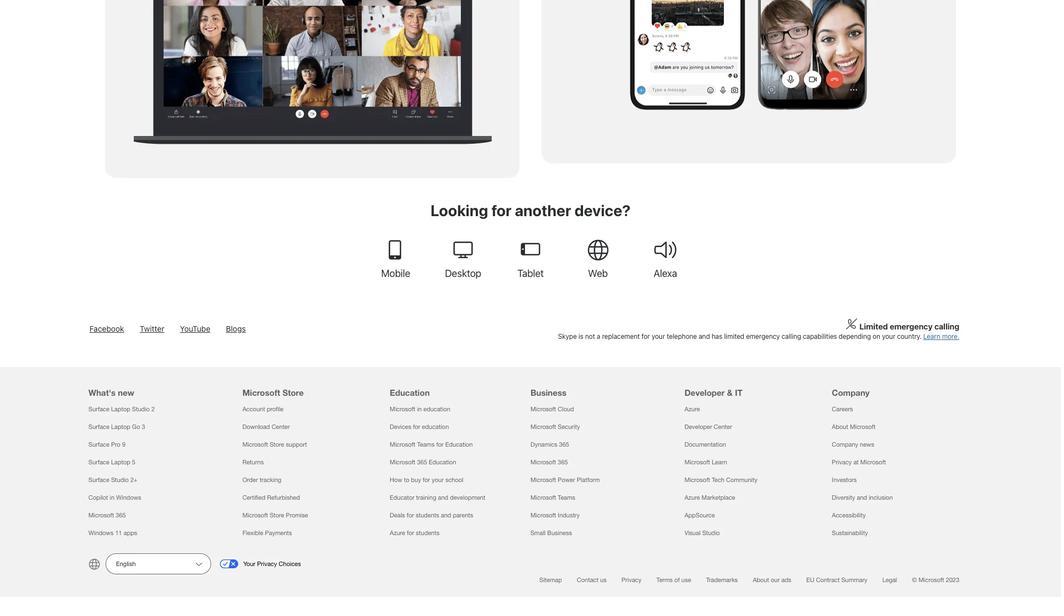Task type: vqa. For each thing, say whether or not it's contained in the screenshot.
tech
yes



Task type: describe. For each thing, give the bounding box(es) containing it.
account profile link
[[243, 406, 284, 413]]

surface for surface laptop studio 2
[[88, 406, 109, 413]]

eu contract summary
[[807, 576, 868, 584]]

not
[[585, 333, 595, 340]]

development
[[450, 494, 486, 501]]

microsoft for microsoft cloud link
[[531, 406, 556, 413]]

2+
[[130, 476, 138, 484]]

laptop for studio
[[111, 406, 130, 413]]

devices for education
[[390, 423, 449, 430]]

eu contract summary link
[[807, 576, 868, 584]]

students for deals
[[416, 512, 439, 519]]

surface laptop studio 2
[[88, 406, 155, 413]]

depending
[[839, 333, 871, 340]]

eu
[[807, 576, 815, 584]]

how to buy for your school
[[390, 476, 464, 484]]

privacy at microsoft link
[[832, 459, 886, 466]]

microsoft store support
[[243, 441, 307, 448]]

for right buy
[[423, 476, 430, 484]]

&
[[727, 388, 733, 398]]

sustainability
[[832, 529, 869, 537]]

developer center link
[[685, 423, 732, 430]]

studio for visual studio
[[703, 529, 720, 537]]

surface laptop 5
[[88, 459, 135, 466]]

flexible
[[243, 529, 263, 537]]

microsoft tech community
[[685, 476, 758, 484]]

small
[[531, 529, 546, 537]]

for inside limited emergency calling skype is not a replacement for your telephone and has limited emergency calling capabilities depending on your country. learn more.
[[642, 333, 650, 340]]

device?
[[575, 201, 631, 220]]

copilot
[[88, 494, 108, 501]]

microsoft store heading
[[243, 367, 377, 400]]

microsoft cloud link
[[531, 406, 574, 413]]

education heading
[[390, 367, 524, 400]]

microsoft right ©
[[919, 576, 945, 584]]

how to buy for your school link
[[390, 476, 464, 484]]

developer for developer & it
[[685, 388, 725, 398]]

industry
[[558, 512, 580, 519]]

careers link
[[832, 406, 854, 413]]

web
[[588, 267, 608, 279]]

contact
[[577, 576, 599, 584]]

california consumer privacy act (ccpa) opt-out icon image
[[220, 560, 243, 568]]

microsoft store support link
[[243, 441, 307, 448]]

apps
[[124, 529, 137, 537]]

and right "diversity"
[[857, 494, 868, 501]]

365 for left microsoft 365 link
[[116, 512, 126, 519]]

 for mobile
[[385, 239, 407, 261]]

promise
[[286, 512, 308, 519]]

education inside heading
[[390, 388, 430, 398]]

laptop for 5
[[111, 459, 130, 466]]

company heading
[[832, 367, 967, 400]]

365 for dynamics 365 link
[[559, 441, 569, 448]]

dynamics 365 link
[[531, 441, 569, 448]]

microsoft 365 education link
[[390, 459, 456, 466]]

new
[[118, 388, 134, 398]]

dynamics 365
[[531, 441, 569, 448]]

about our ads link
[[753, 576, 792, 584]]

store for microsoft store
[[283, 388, 304, 398]]

students for azure
[[416, 529, 440, 537]]

sitemap
[[540, 576, 562, 584]]

center for developer
[[714, 423, 732, 430]]

microsoft up news
[[850, 423, 876, 430]]

teams for microsoft teams for education
[[417, 441, 435, 448]]

1 vertical spatial education
[[446, 441, 473, 448]]

company news link
[[832, 441, 875, 448]]

certified
[[243, 494, 266, 501]]

for down the deals for students and parents link
[[407, 529, 414, 537]]

1 horizontal spatial your
[[652, 333, 665, 340]]

0 horizontal spatial emergency
[[746, 333, 780, 340]]

0 vertical spatial studio
[[132, 406, 150, 413]]

what's new
[[88, 388, 134, 398]]

company for company news
[[832, 441, 859, 448]]

a
[[597, 333, 601, 340]]

microsoft store promise link
[[243, 512, 308, 519]]

download center
[[243, 423, 290, 430]]

dynamics
[[531, 441, 558, 448]]

educator training and development link
[[390, 494, 486, 501]]

surface laptop 5 link
[[88, 459, 135, 466]]

limited
[[860, 322, 888, 331]]

microsoft tech community link
[[685, 476, 758, 484]]

azure for students
[[390, 529, 440, 537]]

sustainability link
[[832, 529, 869, 537]]

education for devices for education
[[422, 423, 449, 430]]

what's new heading
[[88, 367, 229, 400]]

microsoft for microsoft teams link
[[531, 494, 556, 501]]

english
[[116, 560, 136, 568]]

terms of use
[[657, 576, 691, 584]]

microsoft learn
[[685, 459, 728, 466]]

privacy for 'privacy' link
[[622, 576, 642, 584]]

about microsoft link
[[832, 423, 876, 430]]

365 for microsoft 365 link to the right
[[558, 459, 568, 466]]

0 horizontal spatial windows
[[88, 529, 114, 537]]

2023
[[946, 576, 960, 584]]

educator training and development
[[390, 494, 486, 501]]

devices for education link
[[390, 423, 449, 430]]

microsoft industry
[[531, 512, 580, 519]]

investors link
[[832, 476, 857, 484]]

learn inside limited emergency calling skype is not a replacement for your telephone and has limited emergency calling capabilities depending on your country. learn more.
[[924, 333, 941, 340]]

another
[[515, 201, 572, 220]]

microsoft in education
[[390, 406, 451, 413]]

visual studio
[[685, 529, 720, 537]]

1 vertical spatial calling
[[782, 333, 802, 340]]

microsoft cloud
[[531, 406, 574, 413]]

store for microsoft store support
[[270, 441, 284, 448]]

surface pro 9 link
[[88, 441, 126, 448]]

microsoft 365 for left microsoft 365 link
[[88, 512, 126, 519]]

deals for students and parents
[[390, 512, 473, 519]]

mobile
[[381, 267, 410, 279]]

security
[[558, 423, 580, 430]]

2 vertical spatial education
[[429, 459, 456, 466]]

trademarks
[[706, 576, 738, 584]]

surface for surface laptop go 3
[[88, 423, 109, 430]]

 for tablet
[[520, 239, 542, 261]]

for right deals
[[407, 512, 414, 519]]

order tracking link
[[243, 476, 282, 484]]

in for microsoft
[[417, 406, 422, 413]]

visual studio link
[[685, 529, 720, 537]]

microsoft for microsoft store support link
[[243, 441, 268, 448]]

download
[[243, 423, 270, 430]]

surface studio 2+ link
[[88, 476, 138, 484]]

microsoft right "at" on the bottom right of the page
[[861, 459, 886, 466]]

microsoft for microsoft power platform link
[[531, 476, 556, 484]]

power
[[558, 476, 575, 484]]

privacy for privacy at microsoft
[[832, 459, 852, 466]]

microsoft for microsoft store promise link
[[243, 512, 268, 519]]

0 vertical spatial calling
[[935, 322, 960, 331]]

studio for surface studio 2+
[[111, 476, 129, 484]]

© microsoft 2023
[[913, 576, 960, 584]]

small business
[[531, 529, 572, 537]]

terms of use link
[[657, 576, 691, 584]]

store for microsoft store promise
[[270, 512, 284, 519]]


[[587, 239, 609, 261]]



Task type: locate. For each thing, give the bounding box(es) containing it.
microsoft for microsoft in education link at the left bottom
[[390, 406, 416, 413]]

learn inside footer resource links element
[[712, 459, 728, 466]]

1 horizontal spatial windows
[[116, 494, 141, 501]]

microsoft for microsoft store 'heading' in the bottom of the page
[[243, 388, 280, 398]]

surface for surface studio 2+
[[88, 476, 109, 484]]

teams for microsoft teams
[[558, 494, 576, 501]]

1 horizontal spatial studio
[[132, 406, 150, 413]]

your right on
[[882, 333, 896, 340]]

developer up azure link at the bottom right of the page
[[685, 388, 725, 398]]

in for copilot
[[110, 494, 114, 501]]

1 vertical spatial store
[[270, 441, 284, 448]]

learn left "more."
[[924, 333, 941, 340]]

1 developer from the top
[[685, 388, 725, 398]]

teams
[[417, 441, 435, 448], [558, 494, 576, 501]]

1 horizontal spatial emergency
[[890, 322, 933, 331]]

documentation
[[685, 441, 726, 448]]

 up tablet
[[520, 239, 542, 261]]

1 horizontal spatial in
[[417, 406, 422, 413]]

your left 'telephone'
[[652, 333, 665, 340]]

center up documentation link
[[714, 423, 732, 430]]

students down training at the left bottom of the page
[[416, 512, 439, 519]]

tracking
[[260, 476, 282, 484]]

studio left the 2+
[[111, 476, 129, 484]]

youtube
[[180, 324, 210, 333]]

privacy left "at" on the bottom right of the page
[[832, 459, 852, 466]]

teams up the microsoft 365 education link
[[417, 441, 435, 448]]

laptop left 5
[[111, 459, 130, 466]]

1 students from the top
[[416, 512, 439, 519]]

2  from the left
[[520, 239, 542, 261]]

1 horizontal spatial calling
[[935, 322, 960, 331]]

privacy inside your privacy choices link
[[257, 560, 277, 568]]

2 laptop from the top
[[111, 423, 130, 430]]

calling up "more."
[[935, 322, 960, 331]]

privacy inside footer resource links element
[[832, 459, 852, 466]]

0 vertical spatial developer
[[685, 388, 725, 398]]

platform
[[577, 476, 600, 484]]

choices
[[279, 560, 301, 568]]

microsoft for the microsoft 365 education link
[[390, 459, 416, 466]]

contract
[[816, 576, 840, 584]]

2 developer from the top
[[685, 423, 712, 430]]

business heading
[[531, 367, 672, 400]]

0 horizontal spatial microsoft 365 link
[[88, 512, 126, 519]]

1 vertical spatial learn
[[712, 459, 728, 466]]

2 vertical spatial laptop
[[111, 459, 130, 466]]

company down the about microsoft
[[832, 441, 859, 448]]

0 horizontal spatial 
[[385, 239, 407, 261]]

surface left 'pro'
[[88, 441, 109, 448]]

for up the microsoft 365 education link
[[437, 441, 444, 448]]

9
[[122, 441, 126, 448]]

and inside limited emergency calling skype is not a replacement for your telephone and has limited emergency calling capabilities depending on your country. learn more.
[[699, 333, 710, 340]]

support
[[286, 441, 307, 448]]

store inside 'heading'
[[283, 388, 304, 398]]

appsource
[[685, 512, 715, 519]]

0 horizontal spatial privacy
[[257, 560, 277, 568]]

pro
[[111, 441, 120, 448]]

diversity and inclusion
[[832, 494, 893, 501]]

laptop left go
[[111, 423, 130, 430]]

your inside footer resource links element
[[432, 476, 444, 484]]

0 horizontal spatial learn
[[712, 459, 728, 466]]

1  from the left
[[385, 239, 407, 261]]

surface for surface laptop 5
[[88, 459, 109, 466]]

2 company from the top
[[832, 441, 859, 448]]

contact us link
[[577, 576, 607, 584]]

visual
[[685, 529, 701, 537]]

3 surface from the top
[[88, 441, 109, 448]]

surface studio 2+
[[88, 476, 138, 484]]

2 vertical spatial azure
[[390, 529, 405, 537]]

teams down power at the bottom right of the page
[[558, 494, 576, 501]]

2 horizontal spatial your
[[882, 333, 896, 340]]

in up devices for education
[[417, 406, 422, 413]]

windows down the 2+
[[116, 494, 141, 501]]

1 vertical spatial students
[[416, 529, 440, 537]]

laptop for go
[[111, 423, 130, 430]]

microsoft teams for education
[[390, 441, 473, 448]]

in right copilot
[[110, 494, 114, 501]]

azure up appsource
[[685, 494, 700, 501]]

0 vertical spatial education
[[424, 406, 451, 413]]

for right replacement
[[642, 333, 650, 340]]

learn more. link
[[924, 333, 960, 340]]

microsoft for microsoft tech community "link"
[[685, 476, 710, 484]]


[[452, 239, 474, 261]]

business up microsoft cloud link
[[531, 388, 567, 398]]

0 vertical spatial about
[[832, 423, 849, 430]]

windows 11 apps link
[[88, 529, 137, 537]]

1 vertical spatial windows
[[88, 529, 114, 537]]

0 horizontal spatial your
[[432, 476, 444, 484]]

account profile
[[243, 406, 284, 413]]

1 vertical spatial about
[[753, 576, 770, 584]]

calling left capabilities
[[782, 333, 802, 340]]

microsoft for "microsoft industry" link
[[531, 512, 556, 519]]

your
[[652, 333, 665, 340], [882, 333, 896, 340], [432, 476, 444, 484]]

microsoft 365 down dynamics 365
[[531, 459, 568, 466]]

studio right visual on the right of the page
[[703, 529, 720, 537]]

1 vertical spatial teams
[[558, 494, 576, 501]]

1 vertical spatial business
[[548, 529, 572, 537]]

laptop
[[111, 406, 130, 413], [111, 423, 130, 430], [111, 459, 130, 466]]

microsoft for left microsoft 365 link
[[88, 512, 114, 519]]

studio left 2
[[132, 406, 150, 413]]

store up payments
[[270, 512, 284, 519]]

education for microsoft in education
[[424, 406, 451, 413]]

laptop down new
[[111, 406, 130, 413]]

0 horizontal spatial in
[[110, 494, 114, 501]]

1 company from the top
[[832, 388, 870, 398]]

1 vertical spatial developer
[[685, 423, 712, 430]]

education up the school
[[446, 441, 473, 448]]

2 students from the top
[[416, 529, 440, 537]]

1 horizontal spatial privacy
[[622, 576, 642, 584]]

center down profile
[[272, 423, 290, 430]]

surface up copilot
[[88, 476, 109, 484]]

looking for another device?
[[431, 201, 631, 220]]

azure for azure link at the bottom right of the page
[[685, 406, 700, 413]]

microsoft 365 education
[[390, 459, 456, 466]]

surface laptop studio 2 link
[[88, 406, 155, 413]]

your
[[243, 560, 256, 568]]

microsoft down microsoft learn
[[685, 476, 710, 484]]

microsoft down copilot
[[88, 512, 114, 519]]

developer for developer center
[[685, 423, 712, 430]]

microsoft teams for education link
[[390, 441, 473, 448]]

1 surface from the top
[[88, 406, 109, 413]]

devices
[[390, 423, 412, 430]]

developer
[[685, 388, 725, 398], [685, 423, 712, 430]]

1 vertical spatial laptop
[[111, 423, 130, 430]]

studio
[[132, 406, 150, 413], [111, 476, 129, 484], [703, 529, 720, 537]]

about for about microsoft
[[832, 423, 849, 430]]

microsoft down "certified"
[[243, 512, 268, 519]]

order
[[243, 476, 258, 484]]

your left the school
[[432, 476, 444, 484]]

microsoft for microsoft 365 link to the right
[[531, 459, 556, 466]]

windows
[[116, 494, 141, 501], [88, 529, 114, 537]]

telephone
[[667, 333, 697, 340]]

microsoft up microsoft security
[[531, 406, 556, 413]]

0 vertical spatial in
[[417, 406, 422, 413]]

azure down deals
[[390, 529, 405, 537]]

0 vertical spatial learn
[[924, 333, 941, 340]]

about down "careers"
[[832, 423, 849, 430]]

company inside heading
[[832, 388, 870, 398]]

diversity and inclusion link
[[832, 494, 893, 501]]

microsoft up microsoft teams
[[531, 476, 556, 484]]

company
[[832, 388, 870, 398], [832, 441, 859, 448]]

returns link
[[243, 459, 264, 466]]

inclusion
[[869, 494, 893, 501]]

2 horizontal spatial privacy
[[832, 459, 852, 466]]

account
[[243, 406, 265, 413]]

blogs
[[226, 324, 246, 333]]

privacy right your
[[257, 560, 277, 568]]

at
[[854, 459, 859, 466]]

and right training at the left bottom of the page
[[438, 494, 448, 501]]

1 horizontal spatial microsoft 365
[[531, 459, 568, 466]]

education up microsoft teams for education link
[[422, 423, 449, 430]]

flexible payments
[[243, 529, 292, 537]]

microsoft up the account profile
[[243, 388, 280, 398]]

0 horizontal spatial studio
[[111, 476, 129, 484]]

365 up how to buy for your school link
[[417, 459, 427, 466]]

accessibility
[[832, 512, 866, 519]]

surface laptop go 3
[[88, 423, 145, 430]]

0 vertical spatial store
[[283, 388, 304, 398]]

legal
[[883, 576, 898, 584]]

learn up tech
[[712, 459, 728, 466]]

0 vertical spatial students
[[416, 512, 439, 519]]

emergency up country.
[[890, 322, 933, 331]]

more.
[[943, 333, 960, 340]]

0 vertical spatial windows
[[116, 494, 141, 501]]

1 vertical spatial education
[[422, 423, 449, 430]]

 up 'mobile'
[[385, 239, 407, 261]]

what's
[[88, 388, 116, 398]]

sitemap link
[[540, 576, 562, 584]]

your privacy choices
[[243, 560, 301, 568]]

1 vertical spatial studio
[[111, 476, 129, 484]]

microsoft up dynamics
[[531, 423, 556, 430]]

2 vertical spatial studio
[[703, 529, 720, 537]]

of
[[675, 576, 680, 584]]

microsoft up small
[[531, 512, 556, 519]]

youtube link
[[180, 324, 210, 333]]

microsoft up microsoft industry in the bottom of the page
[[531, 494, 556, 501]]

calling
[[935, 322, 960, 331], [782, 333, 802, 340]]

microsoft down devices
[[390, 441, 416, 448]]

for left the another
[[492, 201, 512, 220]]

surface up surface pro 9 link
[[88, 423, 109, 430]]

profile
[[267, 406, 284, 413]]

microsoft for microsoft learn link
[[685, 459, 710, 466]]

trademarks link
[[706, 576, 738, 584]]

windows left the 11
[[88, 529, 114, 537]]

5 surface from the top
[[88, 476, 109, 484]]

365 for the microsoft 365 education link
[[417, 459, 427, 466]]

is
[[579, 333, 584, 340]]

4 surface from the top
[[88, 459, 109, 466]]

documentation link
[[685, 441, 726, 448]]

microsoft security link
[[531, 423, 580, 430]]

0 vertical spatial azure
[[685, 406, 700, 413]]

0 horizontal spatial about
[[753, 576, 770, 584]]

skype on mobile device image
[[630, 0, 868, 113]]

about for about our ads
[[753, 576, 770, 584]]

education down microsoft teams for education link
[[429, 459, 456, 466]]

0 vertical spatial privacy
[[832, 459, 852, 466]]

and left parents
[[441, 512, 451, 519]]

diversity
[[832, 494, 856, 501]]

emergency right limited on the bottom right
[[746, 333, 780, 340]]

365 down the security
[[559, 441, 569, 448]]

microsoft down documentation
[[685, 459, 710, 466]]

footer resource links element
[[35, 367, 1026, 542]]

1 vertical spatial in
[[110, 494, 114, 501]]

company up careers link
[[832, 388, 870, 398]]

0 horizontal spatial teams
[[417, 441, 435, 448]]

2 vertical spatial privacy
[[622, 576, 642, 584]]

alexa
[[654, 267, 678, 279]]

microsoft store
[[243, 388, 304, 398]]

business inside heading
[[531, 388, 567, 398]]

azure for azure marketplace
[[685, 494, 700, 501]]

privacy right us
[[622, 576, 642, 584]]

0 horizontal spatial microsoft 365
[[88, 512, 126, 519]]

1 vertical spatial azure
[[685, 494, 700, 501]]

about inside footer resource links element
[[832, 423, 849, 430]]

1 vertical spatial microsoft 365
[[88, 512, 126, 519]]

1 horizontal spatial teams
[[558, 494, 576, 501]]

microsoft 365 for microsoft 365 link to the right
[[531, 459, 568, 466]]

0 vertical spatial emergency
[[890, 322, 933, 331]]

developer down azure link at the bottom right of the page
[[685, 423, 712, 430]]

2 vertical spatial store
[[270, 512, 284, 519]]

1 horizontal spatial 
[[520, 239, 542, 261]]

limited emergency calling skype is not a replacement for your telephone and has limited emergency calling capabilities depending on your country. learn more.
[[558, 322, 960, 340]]

developer & it heading
[[685, 367, 819, 400]]

azure link
[[685, 406, 700, 413]]

microsoft 365 link up windows 11 apps link
[[88, 512, 126, 519]]

1 horizontal spatial learn
[[924, 333, 941, 340]]

cloud
[[558, 406, 574, 413]]

0 vertical spatial microsoft 365 link
[[531, 459, 568, 466]]

our
[[771, 576, 780, 584]]

microsoft down dynamics
[[531, 459, 556, 466]]

1 horizontal spatial about
[[832, 423, 849, 430]]

microsoft 365 link down dynamics 365
[[531, 459, 568, 466]]

surface down what's
[[88, 406, 109, 413]]

1 laptop from the top
[[111, 406, 130, 413]]

company news
[[832, 441, 875, 448]]

education up microsoft in education
[[390, 388, 430, 398]]

1 horizontal spatial center
[[714, 423, 732, 430]]

returns
[[243, 459, 264, 466]]

0 horizontal spatial center
[[272, 423, 290, 430]]

365 up microsoft power platform
[[558, 459, 568, 466]]

center for microsoft
[[272, 423, 290, 430]]

about left our
[[753, 576, 770, 584]]

surface down surface pro 9 at the bottom
[[88, 459, 109, 466]]

legal link
[[883, 576, 898, 584]]

microsoft up to at the bottom left of the page
[[390, 459, 416, 466]]

microsoft in education link
[[390, 406, 451, 413]]

microsoft inside 'heading'
[[243, 388, 280, 398]]

center
[[272, 423, 290, 430], [714, 423, 732, 430]]

company for company
[[832, 388, 870, 398]]

0 vertical spatial education
[[390, 388, 430, 398]]

1 horizontal spatial microsoft 365 link
[[531, 459, 568, 466]]

twitter
[[140, 324, 164, 333]]

education up devices for education
[[424, 406, 451, 413]]

education
[[390, 388, 430, 398], [446, 441, 473, 448], [429, 459, 456, 466]]

0 horizontal spatial calling
[[782, 333, 802, 340]]

1 vertical spatial emergency
[[746, 333, 780, 340]]

2 center from the left
[[714, 423, 732, 430]]

payments
[[265, 529, 292, 537]]

azure for azure for students
[[390, 529, 405, 537]]

3 laptop from the top
[[111, 459, 130, 466]]

0 vertical spatial laptop
[[111, 406, 130, 413]]

students down deals for students and parents
[[416, 529, 440, 537]]

microsoft 365 up windows 11 apps link
[[88, 512, 126, 519]]

about
[[832, 423, 849, 430], [753, 576, 770, 584]]

business down "microsoft industry" link
[[548, 529, 572, 537]]

1 vertical spatial privacy
[[257, 560, 277, 568]]

copilot in windows link
[[88, 494, 141, 501]]

for right devices
[[413, 423, 421, 430]]

0 vertical spatial teams
[[417, 441, 435, 448]]

microsoft security
[[531, 423, 580, 430]]

0 vertical spatial business
[[531, 388, 567, 398]]

microsoft for microsoft teams for education link
[[390, 441, 416, 448]]

1 center from the left
[[272, 423, 290, 430]]

1 vertical spatial microsoft 365 link
[[88, 512, 126, 519]]

0 vertical spatial microsoft 365
[[531, 459, 568, 466]]

365 up the 11
[[116, 512, 126, 519]]

11
[[115, 529, 122, 537]]

surface for surface pro 9
[[88, 441, 109, 448]]

developer inside developer & it heading
[[685, 388, 725, 398]]

azure up developer center link
[[685, 406, 700, 413]]

1 vertical spatial company
[[832, 441, 859, 448]]

accessibility link
[[832, 512, 866, 519]]

desktop
[[445, 267, 482, 279]]

2 horizontal spatial studio
[[703, 529, 720, 537]]

store left support
[[270, 441, 284, 448]]

and left has
[[699, 333, 710, 340]]

microsoft up devices
[[390, 406, 416, 413]]

2 surface from the top
[[88, 423, 109, 430]]

microsoft down download
[[243, 441, 268, 448]]

store up profile
[[283, 388, 304, 398]]

microsoft for microsoft security "link"
[[531, 423, 556, 430]]

0 vertical spatial company
[[832, 388, 870, 398]]



